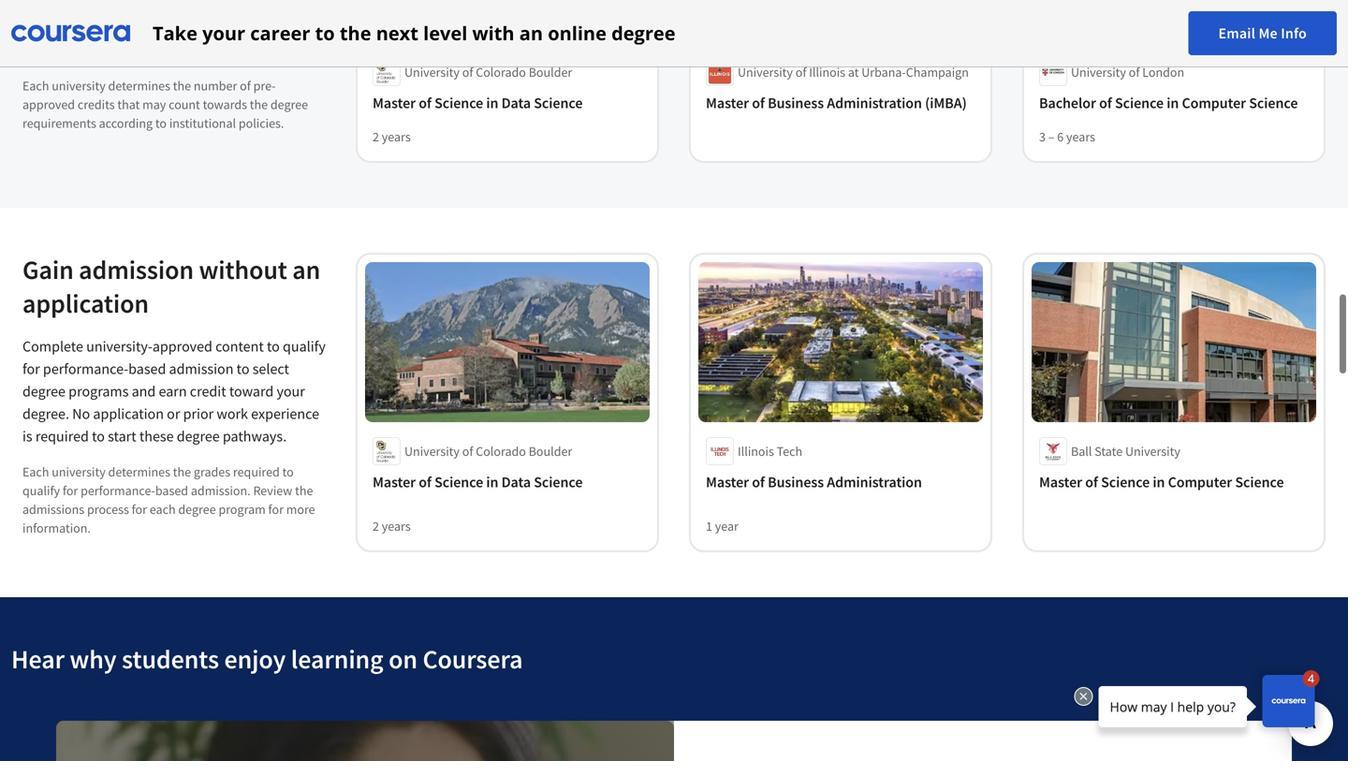 Task type: locate. For each thing, give the bounding box(es) containing it.
to up select
[[267, 337, 280, 356]]

1 university from the top
[[52, 77, 106, 94]]

approved up requirements
[[22, 96, 75, 113]]

determines down start at the left bottom of page
[[108, 463, 170, 480]]

master of science in computer science link
[[1039, 473, 1309, 491]]

1 vertical spatial administration
[[827, 473, 922, 491]]

for down the complete
[[22, 359, 40, 378]]

degree down admission.
[[178, 501, 216, 518]]

illinois left 'tech'
[[738, 443, 774, 460]]

illinois left at
[[809, 64, 845, 81]]

to up review
[[282, 463, 294, 480]]

your up experience
[[277, 382, 305, 401]]

1 vertical spatial data
[[501, 473, 531, 491]]

performance- up programs
[[43, 359, 128, 378]]

qualify up the admissions
[[22, 482, 60, 499]]

1 university of colorado boulder from the top
[[404, 64, 572, 81]]

next
[[376, 20, 418, 46]]

1 master of science in data science from the top
[[373, 94, 583, 112]]

each inside each university determines the grades required to qualify for performance-based admission. review the admissions process for each degree program for more information.
[[22, 463, 49, 480]]

approved
[[22, 96, 75, 113], [152, 337, 212, 356]]

each
[[150, 501, 176, 518]]

business for master of business administration
[[768, 473, 824, 491]]

0 vertical spatial colorado
[[476, 64, 526, 81]]

required up review
[[233, 463, 280, 480]]

2 2 years from the top
[[373, 518, 411, 535]]

0 vertical spatial data
[[501, 94, 531, 112]]

degree down pre- at top
[[270, 96, 308, 113]]

university up credits
[[52, 77, 106, 94]]

required inside each university determines the grades required to qualify for performance-based admission. review the admissions process for each degree program for more information.
[[233, 463, 280, 480]]

1 vertical spatial determines
[[108, 463, 170, 480]]

0 horizontal spatial an
[[292, 253, 320, 286]]

0 vertical spatial required
[[35, 427, 89, 446]]

university-
[[86, 337, 152, 356]]

prior
[[183, 404, 214, 423]]

university up the admissions
[[52, 463, 106, 480]]

take your career to the next level with an online degree
[[153, 20, 675, 46]]

0 horizontal spatial required
[[35, 427, 89, 446]]

of
[[462, 64, 473, 81], [795, 64, 806, 81], [1129, 64, 1140, 81], [240, 77, 251, 94], [419, 94, 431, 112], [752, 94, 765, 112], [1099, 94, 1112, 112], [462, 443, 473, 460], [419, 473, 431, 491], [752, 473, 765, 491], [1085, 473, 1098, 491]]

and
[[132, 382, 156, 401]]

0 horizontal spatial illinois
[[738, 443, 774, 460]]

application
[[22, 287, 149, 320], [93, 404, 164, 423]]

university of colorado boulder
[[404, 64, 572, 81], [404, 443, 572, 460]]

0 vertical spatial university of colorado boulder
[[404, 64, 572, 81]]

degree down prior
[[177, 427, 220, 446]]

level
[[423, 20, 467, 46]]

0 vertical spatial based
[[128, 359, 166, 378]]

review
[[253, 482, 292, 499]]

application up start at the left bottom of page
[[93, 404, 164, 423]]

0 horizontal spatial qualify
[[22, 482, 60, 499]]

0 vertical spatial performance-
[[43, 359, 128, 378]]

1 vertical spatial computer
[[1168, 473, 1232, 491]]

based inside complete university-approved content to qualify for performance-based admission to select degree programs and earn credit toward your degree. no application or prior work experience is required to start these degree pathways.
[[128, 359, 166, 378]]

1 vertical spatial each
[[22, 463, 49, 480]]

1 vertical spatial boulder
[[529, 443, 572, 460]]

to right career
[[315, 20, 335, 46]]

1 year
[[706, 518, 739, 535]]

to down may on the left top
[[155, 115, 167, 132]]

university for credits
[[52, 77, 106, 94]]

colorado
[[476, 64, 526, 81], [476, 443, 526, 460]]

performance-
[[43, 359, 128, 378], [81, 482, 155, 499]]

each down is
[[22, 463, 49, 480]]

each
[[22, 77, 49, 94], [22, 463, 49, 480]]

each inside each university determines the number of pre- approved credits that may count towards the degree requirements according to institutional policies.
[[22, 77, 49, 94]]

1 determines from the top
[[108, 77, 170, 94]]

2 determines from the top
[[108, 463, 170, 480]]

university of illinois at urbana-champaign
[[738, 64, 969, 81]]

performance- inside complete university-approved content to qualify for performance-based admission to select degree programs and earn credit toward your degree. no application or prior work experience is required to start these degree pathways.
[[43, 359, 128, 378]]

1 vertical spatial admission
[[169, 359, 234, 378]]

to down content
[[237, 359, 250, 378]]

urbana-
[[861, 64, 906, 81]]

approved inside complete university-approved content to qualify for performance-based admission to select degree programs and earn credit toward your degree. no application or prior work experience is required to start these degree pathways.
[[152, 337, 212, 356]]

info
[[1281, 24, 1307, 43]]

0 vertical spatial master of science in data science
[[373, 94, 583, 112]]

qualify up select
[[283, 337, 326, 356]]

1 vertical spatial master of science in data science link
[[373, 473, 642, 491]]

more
[[286, 501, 315, 518]]

work
[[217, 404, 248, 423]]

determines inside each university determines the number of pre- approved credits that may count towards the degree requirements according to institutional policies.
[[108, 77, 170, 94]]

1 vertical spatial your
[[277, 382, 305, 401]]

0 vertical spatial university
[[52, 77, 106, 94]]

2 university of colorado boulder from the top
[[404, 443, 572, 460]]

1 vertical spatial based
[[155, 482, 188, 499]]

1 vertical spatial an
[[292, 253, 320, 286]]

business
[[768, 94, 824, 112], [768, 473, 824, 491]]

each university determines the grades required to qualify for performance-based admission. review the admissions process for each degree program for more information.
[[22, 463, 315, 536]]

to inside each university determines the grades required to qualify for performance-based admission. review the admissions process for each degree program for more information.
[[282, 463, 294, 480]]

1 2 from the top
[[373, 128, 379, 145]]

state
[[1095, 443, 1123, 460]]

science
[[434, 94, 483, 112], [534, 94, 583, 112], [1115, 94, 1164, 112], [1249, 94, 1298, 112], [434, 473, 483, 491], [534, 473, 583, 491], [1101, 473, 1150, 491], [1235, 473, 1284, 491]]

1 each from the top
[[22, 77, 49, 94]]

1 horizontal spatial an
[[519, 20, 543, 46]]

your right take
[[202, 20, 245, 46]]

for
[[22, 359, 40, 378], [63, 482, 78, 499], [132, 501, 147, 518], [268, 501, 284, 518]]

1 vertical spatial application
[[93, 404, 164, 423]]

0 vertical spatial illinois
[[809, 64, 845, 81]]

determines inside each university determines the grades required to qualify for performance-based admission. review the admissions process for each degree program for more information.
[[108, 463, 170, 480]]

0 vertical spatial determines
[[108, 77, 170, 94]]

0 vertical spatial boulder
[[529, 64, 572, 81]]

credits
[[78, 96, 115, 113]]

your
[[202, 20, 245, 46], [277, 382, 305, 401]]

illinois
[[809, 64, 845, 81], [738, 443, 774, 460]]

required down degree.
[[35, 427, 89, 446]]

an inside the gain admission without an application
[[292, 253, 320, 286]]

1 vertical spatial business
[[768, 473, 824, 491]]

performance- up process
[[81, 482, 155, 499]]

at
[[848, 64, 859, 81]]

admission up "university-"
[[79, 253, 194, 286]]

based inside each university determines the grades required to qualify for performance-based admission. review the admissions process for each degree program for more information.
[[155, 482, 188, 499]]

admission
[[79, 253, 194, 286], [169, 359, 234, 378]]

1 business from the top
[[768, 94, 824, 112]]

university for for
[[52, 463, 106, 480]]

university
[[404, 64, 460, 81], [738, 64, 793, 81], [1071, 64, 1126, 81], [404, 443, 460, 460], [1125, 443, 1180, 460]]

for inside complete university-approved content to qualify for performance-based admission to select degree programs and earn credit toward your degree. no application or prior work experience is required to start these degree pathways.
[[22, 359, 40, 378]]

business down university of illinois at urbana-champaign
[[768, 94, 824, 112]]

2 each from the top
[[22, 463, 49, 480]]

1 vertical spatial performance-
[[81, 482, 155, 499]]

each for each university determines the grades required to qualify for performance-based admission. review the admissions process for each degree program for more information.
[[22, 463, 49, 480]]

the up count
[[173, 77, 191, 94]]

0 vertical spatial approved
[[22, 96, 75, 113]]

required
[[35, 427, 89, 446], [233, 463, 280, 480]]

2 university from the top
[[52, 463, 106, 480]]

admission up credit
[[169, 359, 234, 378]]

why
[[70, 643, 117, 675]]

count
[[169, 96, 200, 113]]

2 boulder from the top
[[529, 443, 572, 460]]

1 vertical spatial master of science in data science
[[373, 473, 583, 491]]

1 vertical spatial approved
[[152, 337, 212, 356]]

1 horizontal spatial your
[[277, 382, 305, 401]]

master
[[373, 94, 416, 112], [706, 94, 749, 112], [373, 473, 416, 491], [706, 473, 749, 491], [1039, 473, 1082, 491]]

in
[[486, 94, 498, 112], [1167, 94, 1179, 112], [486, 473, 498, 491], [1153, 473, 1165, 491]]

determines up that
[[108, 77, 170, 94]]

2 administration from the top
[[827, 473, 922, 491]]

0 vertical spatial 2 years
[[373, 128, 411, 145]]

administration
[[827, 94, 922, 112], [827, 473, 922, 491]]

degree right online
[[611, 20, 675, 46]]

hear
[[11, 643, 65, 675]]

computer down london
[[1182, 94, 1246, 112]]

an right the with
[[519, 20, 543, 46]]

0 vertical spatial computer
[[1182, 94, 1246, 112]]

1 vertical spatial 2
[[373, 518, 379, 535]]

content
[[215, 337, 264, 356]]

pre-
[[253, 77, 276, 94]]

data
[[501, 94, 531, 112], [501, 473, 531, 491]]

based
[[128, 359, 166, 378], [155, 482, 188, 499]]

0 vertical spatial 2
[[373, 128, 379, 145]]

0 vertical spatial qualify
[[283, 337, 326, 356]]

application down gain
[[22, 287, 149, 320]]

master of business administration link
[[706, 473, 975, 491]]

admission inside the gain admission without an application
[[79, 253, 194, 286]]

start
[[108, 427, 136, 446]]

each up requirements
[[22, 77, 49, 94]]

select
[[252, 359, 289, 378]]

university
[[52, 77, 106, 94], [52, 463, 106, 480]]

0 horizontal spatial approved
[[22, 96, 75, 113]]

degree up degree.
[[22, 382, 66, 401]]

complete university-approved content to qualify for performance-based admission to select degree programs and earn credit toward your degree. no application or prior work experience is required to start these degree pathways.
[[22, 337, 326, 446]]

2 business from the top
[[768, 473, 824, 491]]

0 vertical spatial an
[[519, 20, 543, 46]]

to
[[315, 20, 335, 46], [155, 115, 167, 132], [267, 337, 280, 356], [237, 359, 250, 378], [92, 427, 105, 446], [282, 463, 294, 480]]

0 vertical spatial admission
[[79, 253, 194, 286]]

degree
[[611, 20, 675, 46], [270, 96, 308, 113], [22, 382, 66, 401], [177, 427, 220, 446], [178, 501, 216, 518]]

(imba)
[[925, 94, 967, 112]]

ball state university
[[1071, 443, 1180, 460]]

complete
[[22, 337, 83, 356]]

2 2 from the top
[[373, 518, 379, 535]]

performance- inside each university determines the grades required to qualify for performance-based admission. review the admissions process for each degree program for more information.
[[81, 482, 155, 499]]

years
[[382, 128, 411, 145], [1066, 128, 1095, 145], [382, 518, 411, 535]]

boulder
[[529, 64, 572, 81], [529, 443, 572, 460]]

based up and
[[128, 359, 166, 378]]

degree inside each university determines the number of pre- approved credits that may count towards the degree requirements according to institutional policies.
[[270, 96, 308, 113]]

0 vertical spatial application
[[22, 287, 149, 320]]

0 vertical spatial administration
[[827, 94, 922, 112]]

1 vertical spatial 2 years
[[373, 518, 411, 535]]

towards
[[203, 96, 247, 113]]

determines
[[108, 77, 170, 94], [108, 463, 170, 480]]

3
[[1039, 128, 1046, 145]]

email me info button
[[1188, 11, 1337, 55]]

an
[[519, 20, 543, 46], [292, 253, 320, 286]]

0 vertical spatial each
[[22, 77, 49, 94]]

0 vertical spatial your
[[202, 20, 245, 46]]

approved up earn
[[152, 337, 212, 356]]

computer down ball state university
[[1168, 473, 1232, 491]]

1 horizontal spatial required
[[233, 463, 280, 480]]

1 vertical spatial qualify
[[22, 482, 60, 499]]

qualify inside complete university-approved content to qualify for performance-based admission to select degree programs and earn credit toward your degree. no application or prior work experience is required to start these degree pathways.
[[283, 337, 326, 356]]

0 vertical spatial master of science in data science link
[[373, 94, 642, 112]]

master of science in data science link
[[373, 94, 642, 112], [373, 473, 642, 491]]

master of business administration (imba) link
[[706, 94, 975, 112]]

coursera
[[423, 643, 523, 675]]

university inside each university determines the grades required to qualify for performance-based admission. review the admissions process for each degree program for more information.
[[52, 463, 106, 480]]

qualify inside each university determines the grades required to qualify for performance-based admission. review the admissions process for each degree program for more information.
[[22, 482, 60, 499]]

1 vertical spatial colorado
[[476, 443, 526, 460]]

1 horizontal spatial approved
[[152, 337, 212, 356]]

to inside each university determines the number of pre- approved credits that may count towards the degree requirements according to institutional policies.
[[155, 115, 167, 132]]

based up each
[[155, 482, 188, 499]]

1 vertical spatial university
[[52, 463, 106, 480]]

application inside complete university-approved content to qualify for performance-based admission to select degree programs and earn credit toward your degree. no application or prior work experience is required to start these degree pathways.
[[93, 404, 164, 423]]

1 boulder from the top
[[529, 64, 572, 81]]

an right without
[[292, 253, 320, 286]]

business down 'tech'
[[768, 473, 824, 491]]

0 vertical spatial business
[[768, 94, 824, 112]]

online
[[548, 20, 606, 46]]

qualify
[[283, 337, 326, 356], [22, 482, 60, 499]]

university of london
[[1071, 64, 1184, 81]]

1 vertical spatial required
[[233, 463, 280, 480]]

1 administration from the top
[[827, 94, 922, 112]]

master for master of business administration (imba) link at the right of the page
[[706, 94, 749, 112]]

1 horizontal spatial qualify
[[283, 337, 326, 356]]

master of science in data science
[[373, 94, 583, 112], [373, 473, 583, 491]]

0 horizontal spatial your
[[202, 20, 245, 46]]

bachelor of science in computer science
[[1039, 94, 1298, 112]]

university inside each university determines the number of pre- approved credits that may count towards the degree requirements according to institutional policies.
[[52, 77, 106, 94]]

enjoy
[[224, 643, 286, 675]]

1 vertical spatial university of colorado boulder
[[404, 443, 572, 460]]



Task type: vqa. For each thing, say whether or not it's contained in the screenshot.
the left 'day'
no



Task type: describe. For each thing, give the bounding box(es) containing it.
–
[[1048, 128, 1055, 145]]

the up policies.
[[250, 96, 268, 113]]

master of business administration (imba)
[[706, 94, 967, 112]]

master for "master of science in computer science" link
[[1039, 473, 1082, 491]]

programs
[[69, 382, 129, 401]]

degree.
[[22, 404, 69, 423]]

the left the next
[[340, 20, 371, 46]]

that
[[117, 96, 140, 113]]

for left each
[[132, 501, 147, 518]]

administration for master of business administration
[[827, 473, 922, 491]]

the up the more
[[295, 482, 313, 499]]

computer for bachelor of science in computer science
[[1182, 94, 1246, 112]]

business for master of business administration (imba)
[[768, 94, 824, 112]]

information.
[[22, 520, 91, 536]]

according
[[99, 115, 153, 132]]

no
[[72, 404, 90, 423]]

or
[[167, 404, 180, 423]]

admissions
[[22, 501, 84, 518]]

london
[[1142, 64, 1184, 81]]

1 horizontal spatial illinois
[[809, 64, 845, 81]]

email me info
[[1218, 24, 1307, 43]]

requirements
[[22, 115, 96, 132]]

1 data from the top
[[501, 94, 531, 112]]

the left "grades"
[[173, 463, 191, 480]]

determines for that
[[108, 77, 170, 94]]

computer for master of science in computer science
[[1168, 473, 1232, 491]]

program
[[219, 501, 266, 518]]

determines for performance-
[[108, 463, 170, 480]]

earn
[[159, 382, 187, 401]]

is
[[22, 427, 32, 446]]

me
[[1259, 24, 1278, 43]]

degree inside each university determines the grades required to qualify for performance-based admission. review the admissions process for each degree program for more information.
[[178, 501, 216, 518]]

gain
[[22, 253, 74, 286]]

6
[[1057, 128, 1064, 145]]

may
[[142, 96, 166, 113]]

2 colorado from the top
[[476, 443, 526, 460]]

institutional
[[169, 115, 236, 132]]

1 colorado from the top
[[476, 64, 526, 81]]

toward
[[229, 382, 274, 401]]

approved inside each university determines the number of pre- approved credits that may count towards the degree requirements according to institutional policies.
[[22, 96, 75, 113]]

hear why students enjoy learning on coursera
[[11, 643, 523, 675]]

1 2 years from the top
[[373, 128, 411, 145]]

university of colorado boulder for 1st the master of science in data science link from the top of the page
[[404, 64, 572, 81]]

learning
[[291, 643, 383, 675]]

3 – 6 years
[[1039, 128, 1095, 145]]

coursera image
[[11, 18, 130, 48]]

policies.
[[239, 115, 284, 132]]

admission inside complete university-approved content to qualify for performance-based admission to select degree programs and earn credit toward your degree. no application or prior work experience is required to start these degree pathways.
[[169, 359, 234, 378]]

master for master of business administration link
[[706, 473, 749, 491]]

of inside each university determines the number of pre- approved credits that may count towards the degree requirements according to institutional policies.
[[240, 77, 251, 94]]

students
[[122, 643, 219, 675]]

master of business administration
[[706, 473, 922, 491]]

take
[[153, 20, 197, 46]]

grades
[[194, 463, 230, 480]]

these
[[139, 427, 174, 446]]

on
[[389, 643, 417, 675]]

1
[[706, 518, 712, 535]]

champaign
[[906, 64, 969, 81]]

without
[[199, 253, 287, 286]]

bachelor
[[1039, 94, 1096, 112]]

with
[[472, 20, 514, 46]]

application inside the gain admission without an application
[[22, 287, 149, 320]]

bachelor of science in computer science link
[[1039, 94, 1309, 112]]

master of science in computer science
[[1039, 473, 1284, 491]]

2 data from the top
[[501, 473, 531, 491]]

to left start at the left bottom of page
[[92, 427, 105, 446]]

tech
[[777, 443, 802, 460]]

career
[[250, 20, 310, 46]]

credit
[[190, 382, 226, 401]]

gain admission without an application
[[22, 253, 320, 320]]

1 vertical spatial illinois
[[738, 443, 774, 460]]

year
[[715, 518, 739, 535]]

experience
[[251, 404, 319, 423]]

illinois tech
[[738, 443, 802, 460]]

2 master of science in data science from the top
[[373, 473, 583, 491]]

number
[[194, 77, 237, 94]]

email
[[1218, 24, 1255, 43]]

admission.
[[191, 482, 251, 499]]

required inside complete university-approved content to qualify for performance-based admission to select degree programs and earn credit toward your degree. no application or prior work experience is required to start these degree pathways.
[[35, 427, 89, 446]]

1 master of science in data science link from the top
[[373, 94, 642, 112]]

2 master of science in data science link from the top
[[373, 473, 642, 491]]

pathways.
[[223, 427, 287, 446]]

ball
[[1071, 443, 1092, 460]]

for up the admissions
[[63, 482, 78, 499]]

administration for master of business administration (imba)
[[827, 94, 922, 112]]

process
[[87, 501, 129, 518]]

university of colorado boulder for 2nd the master of science in data science link from the top
[[404, 443, 572, 460]]

each for each university determines the number of pre- approved credits that may count towards the degree requirements according to institutional policies.
[[22, 77, 49, 94]]

each university determines the number of pre- approved credits that may count towards the degree requirements according to institutional policies.
[[22, 77, 308, 132]]

your inside complete university-approved content to qualify for performance-based admission to select degree programs and earn credit toward your degree. no application or prior work experience is required to start these degree pathways.
[[277, 382, 305, 401]]

for down review
[[268, 501, 284, 518]]



